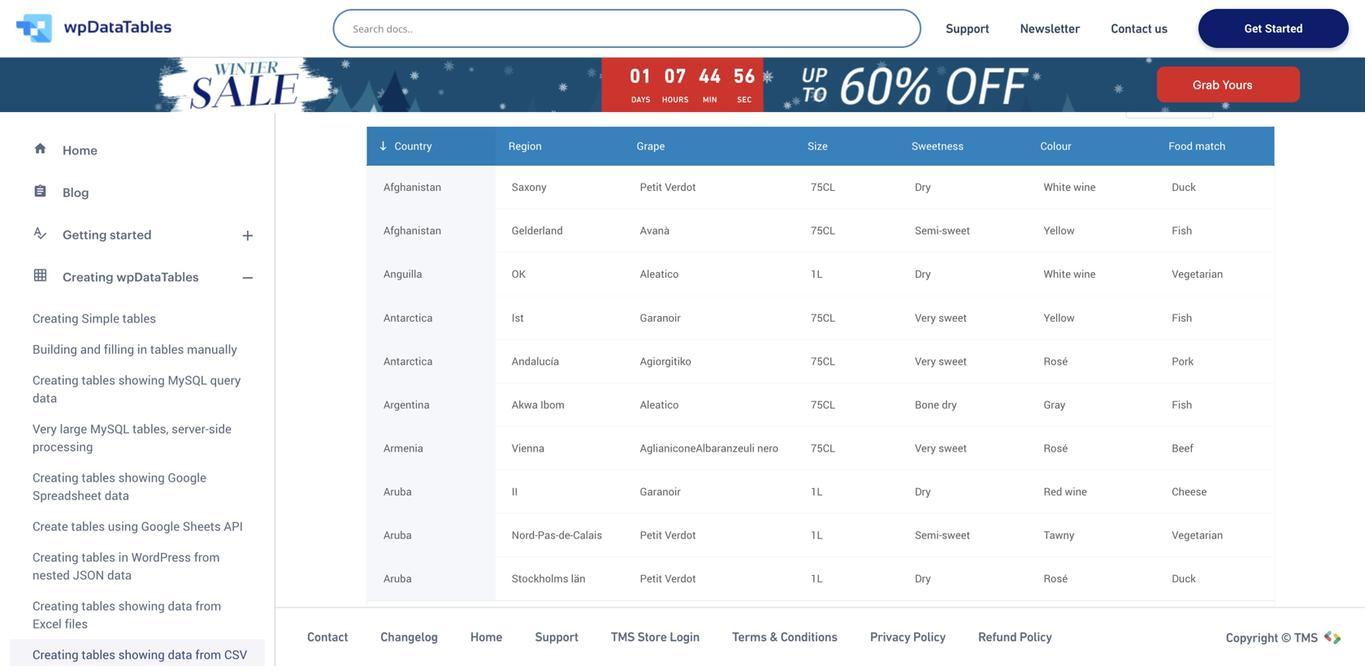 Task type: vqa. For each thing, say whether or not it's contained in the screenshot.
Harry Potter and the Half-Blood Prince
no



Task type: locate. For each thing, give the bounding box(es) containing it.
semi-sweet
[[915, 223, 970, 238], [915, 528, 970, 543]]

1 semi-sweet from the top
[[915, 223, 970, 238]]

in
[[137, 341, 147, 358], [118, 549, 128, 566]]

food match
[[1169, 139, 1226, 153]]

75cl for aglianiconealbaranzeuli nero
[[811, 441, 835, 456]]

tables down json
[[82, 598, 115, 614]]

creating for creating simple tables
[[33, 310, 79, 327]]

0 vertical spatial grape
[[637, 139, 665, 153]]

petit verdot up the avanà
[[640, 180, 696, 194]]

1 vertical spatial verdot
[[665, 528, 696, 543]]

0 horizontal spatial mysql
[[90, 421, 129, 437]]

grape for grape: activate to sort column ascending "element"
[[637, 139, 665, 153]]

0 horizontal spatial policy
[[913, 630, 946, 645]]

saxony
[[512, 180, 547, 194]]

2 duck from the top
[[1172, 571, 1196, 586]]

2 rosé from the top
[[1044, 441, 1068, 456]]

aleatico down agiorgitiko
[[640, 397, 679, 412]]

from inside creating tables showing data from csv files
[[195, 646, 221, 663]]

1 vertical spatial antarctica
[[384, 354, 433, 368]]

0 vertical spatial google
[[168, 469, 206, 486]]

dry for stockholms län
[[915, 571, 931, 586]]

from inside creating tables in wordpress from nested json data
[[194, 549, 220, 566]]

1 vertical spatial petit
[[640, 528, 662, 543]]

policy right the privacy
[[913, 630, 946, 645]]

3 fish from the top
[[1172, 397, 1192, 412]]

data up using
[[105, 487, 129, 504]]

sweetness button
[[915, 609, 1011, 639]]

0 vertical spatial antarctica
[[384, 310, 433, 325]]

aleatico
[[640, 267, 679, 281], [640, 397, 679, 412]]

afghanistan for gelderland
[[384, 223, 441, 238]]

1 horizontal spatial in
[[137, 341, 147, 358]]

fish for semi-sweet
[[1172, 223, 1192, 238]]

1 afghanistan from the top
[[384, 180, 441, 194]]

0 vertical spatial semi-sweet
[[915, 223, 970, 238]]

1 vertical spatial sweetness
[[939, 615, 997, 631]]

2 vertical spatial rosé
[[1044, 571, 1068, 586]]

fish
[[1172, 223, 1192, 238], [1172, 310, 1192, 325], [1172, 397, 1192, 412]]

2 fish from the top
[[1172, 310, 1192, 325]]

1 aruba from the top
[[384, 484, 412, 499]]

0 horizontal spatial nothing
[[397, 617, 434, 632]]

showing down creating tables in wordpress from nested json data link
[[118, 598, 165, 614]]

1 petit from the top
[[640, 180, 662, 194]]

tms store login
[[611, 630, 700, 645]]

showing for creating tables showing data from excel files
[[118, 598, 165, 614]]

very sweet for agiorgitiko
[[915, 354, 967, 368]]

0 vertical spatial duck
[[1172, 180, 1196, 194]]

2 nothing selected button from the left
[[525, 610, 607, 639]]

home link right changelog link
[[470, 629, 502, 645]]

grape
[[637, 139, 665, 153], [698, 615, 731, 631]]

0 vertical spatial aruba
[[384, 484, 412, 499]]

1 nothing from the left
[[397, 617, 434, 632]]

google for showing
[[168, 469, 206, 486]]

1l for white wine
[[811, 267, 823, 281]]

1 vertical spatial petit verdot
[[640, 528, 696, 543]]

0 vertical spatial petit verdot
[[640, 180, 696, 194]]

rosé up gray
[[1044, 354, 1068, 368]]

data left csv
[[168, 646, 192, 663]]

1 horizontal spatial home link
[[470, 629, 502, 645]]

1 vertical spatial yellow
[[1044, 310, 1075, 325]]

0 vertical spatial petit
[[640, 180, 662, 194]]

antarctica for andalucía
[[384, 354, 433, 368]]

manually
[[187, 341, 237, 358]]

1 vertical spatial vegetarian
[[1172, 528, 1223, 543]]

region: activate to sort column ascending element
[[496, 127, 624, 165]]

2 white wine from the top
[[1044, 267, 1096, 281]]

petit right 'calais'
[[640, 528, 662, 543]]

getting
[[63, 228, 107, 242]]

tables down creating tables showing data from excel files
[[82, 646, 115, 663]]

0 vertical spatial aleatico
[[640, 267, 679, 281]]

1l for red wine
[[811, 484, 823, 499]]

0 vertical spatial garanoir
[[640, 310, 681, 325]]

1 white wine from the top
[[1044, 180, 1096, 194]]

3 petit verdot from the top
[[640, 571, 696, 586]]

0 vertical spatial vegetarian
[[1172, 267, 1223, 281]]

aglianiconealbaranzeuli
[[640, 441, 755, 456]]

dry
[[915, 180, 931, 194], [915, 267, 931, 281], [915, 484, 931, 499], [915, 571, 931, 586]]

4 dry from the top
[[915, 571, 931, 586]]

wpdatatables - tables and charts manager wordpress plugin image
[[16, 14, 171, 43]]

petit verdot for nord-pas-de-calais
[[640, 528, 696, 543]]

creating up creating simple tables
[[63, 270, 114, 284]]

3 showing from the top
[[118, 598, 165, 614]]

6 75cl from the top
[[811, 441, 835, 456]]

0 vertical spatial from
[[194, 549, 220, 566]]

0 vertical spatial very sweet
[[915, 310, 967, 325]]

1 petit verdot from the top
[[640, 180, 696, 194]]

showing inside creating tables showing google spreadsheet data
[[118, 469, 165, 486]]

1 horizontal spatial grape
[[698, 615, 731, 631]]

create tables using google sheets api link
[[10, 511, 265, 542]]

aruba
[[384, 484, 412, 499], [384, 528, 412, 543], [384, 571, 412, 586]]

2 afghanistan from the top
[[384, 223, 441, 238]]

1l
[[811, 267, 823, 281], [811, 484, 823, 499], [811, 528, 823, 543], [811, 571, 823, 586]]

data inside creating tables showing data from excel files
[[168, 598, 192, 614]]

2 petit from the top
[[640, 528, 662, 543]]

creating inside creating tables showing data from csv files
[[33, 646, 79, 663]]

creating up excel
[[33, 598, 79, 614]]

data right json
[[107, 567, 132, 583]]

1 aleatico from the top
[[640, 267, 679, 281]]

data inside creating tables showing google spreadsheet data
[[105, 487, 129, 504]]

1 vertical spatial garanoir
[[640, 484, 681, 499]]

dry
[[942, 397, 957, 412]]

afghanistan
[[384, 180, 441, 194], [384, 223, 441, 238]]

0 horizontal spatial selected
[[437, 617, 477, 632]]

1 garanoir from the top
[[640, 310, 681, 325]]

de-
[[559, 528, 573, 543]]

2 showing from the top
[[118, 469, 165, 486]]

2 nothing from the left
[[525, 617, 563, 632]]

1l for tawny
[[811, 528, 823, 543]]

support link
[[946, 20, 989, 37], [535, 629, 578, 645]]

policy
[[913, 630, 946, 645], [1020, 630, 1052, 645]]

1 vertical spatial semi-sweet
[[915, 528, 970, 543]]

dry for saxony
[[915, 180, 931, 194]]

duck up the food match text field
[[1172, 571, 1196, 586]]

petit verdot right 'calais'
[[640, 528, 696, 543]]

sweet for petit verdot
[[942, 528, 970, 543]]

75cl
[[811, 180, 835, 194], [811, 223, 835, 238], [811, 310, 835, 325], [811, 354, 835, 368], [811, 397, 835, 412], [811, 441, 835, 456]]

75cl for garanoir
[[811, 310, 835, 325]]

4 1l from the top
[[811, 571, 823, 586]]

1 vertical spatial afghanistan
[[384, 223, 441, 238]]

petit up the avanà
[[640, 180, 662, 194]]

tawny
[[1044, 528, 1075, 543]]

tables inside creating tables showing mysql query data
[[82, 372, 115, 388]]

colour: activate to sort column ascending element
[[1028, 127, 1156, 165]]

2 vegetarian from the top
[[1172, 528, 1223, 543]]

2 aruba from the top
[[384, 528, 412, 543]]

Size text field
[[811, 609, 883, 639]]

support for top support link
[[946, 21, 989, 36]]

2 policy from the left
[[1020, 630, 1052, 645]]

1 vertical spatial aruba
[[384, 528, 412, 543]]

home link up blog
[[10, 129, 265, 171]]

3 dry from the top
[[915, 484, 931, 499]]

0 vertical spatial wine
[[1074, 180, 1096, 194]]

2 dry from the top
[[915, 267, 931, 281]]

0 horizontal spatial contact
[[307, 630, 348, 645]]

1 75cl from the top
[[811, 180, 835, 194]]

1 vertical spatial home link
[[470, 629, 502, 645]]

0 vertical spatial afghanistan
[[384, 180, 441, 194]]

data down wordpress
[[168, 598, 192, 614]]

grape inside "element"
[[637, 139, 665, 153]]

5 75cl from the top
[[811, 397, 835, 412]]

petit for saxony
[[640, 180, 662, 194]]

0 horizontal spatial files
[[33, 664, 56, 666]]

4 75cl from the top
[[811, 354, 835, 368]]

showing down creating tables showing data from excel files "link" in the bottom left of the page
[[118, 646, 165, 663]]

2 vertical spatial very sweet
[[915, 441, 967, 456]]

google up wordpress
[[141, 518, 180, 535]]

garanoir for ii
[[640, 484, 681, 499]]

home link
[[10, 129, 265, 171], [470, 629, 502, 645]]

match
[[1195, 139, 1226, 153]]

2 verdot from the top
[[665, 528, 696, 543]]

1 vertical spatial very sweet
[[915, 354, 967, 368]]

petit verdot
[[640, 180, 696, 194], [640, 528, 696, 543], [640, 571, 696, 586]]

yellow
[[1044, 223, 1075, 238], [1044, 310, 1075, 325]]

petit up store
[[640, 571, 662, 586]]

get
[[1245, 20, 1262, 36]]

1 verdot from the top
[[665, 180, 696, 194]]

google for using
[[141, 518, 180, 535]]

2 vertical spatial verdot
[[665, 571, 696, 586]]

calais
[[573, 528, 602, 543]]

2 yellow from the top
[[1044, 310, 1075, 325]]

selected
[[437, 617, 477, 632], [565, 617, 606, 632]]

grab yours link
[[1157, 67, 1300, 102]]

creating inside creating tables showing data from excel files
[[33, 598, 79, 614]]

mysql inside very large mysql tables, server-side processing
[[90, 421, 129, 437]]

0 vertical spatial support link
[[946, 20, 989, 37]]

1 vertical spatial aleatico
[[640, 397, 679, 412]]

0 vertical spatial files
[[65, 616, 88, 632]]

1 vertical spatial grape
[[698, 615, 731, 631]]

0 vertical spatial white
[[1044, 180, 1071, 194]]

2 selected from the left
[[565, 617, 606, 632]]

3 75cl from the top
[[811, 310, 835, 325]]

2 very sweet from the top
[[915, 354, 967, 368]]

2 75cl from the top
[[811, 223, 835, 238]]

1 very sweet from the top
[[915, 310, 967, 325]]

2 vertical spatial fish
[[1172, 397, 1192, 412]]

0 horizontal spatial support
[[535, 630, 578, 645]]

1 horizontal spatial policy
[[1020, 630, 1052, 645]]

creating tables in wordpress from nested json data
[[33, 549, 220, 583]]

1 horizontal spatial home
[[470, 630, 502, 645]]

changelog link
[[381, 629, 438, 645]]

sweetness for sweetness: activate to sort column ascending element
[[912, 139, 964, 153]]

1 horizontal spatial nothing selected button
[[525, 610, 607, 639]]

0 vertical spatial home link
[[10, 129, 265, 171]]

0 horizontal spatial grape
[[637, 139, 665, 153]]

0 vertical spatial contact
[[1111, 21, 1152, 36]]

large
[[60, 421, 87, 437]]

3 petit from the top
[[640, 571, 662, 586]]

1 vertical spatial support
[[535, 630, 578, 645]]

grape button
[[640, 609, 779, 639]]

duck for white wine
[[1172, 180, 1196, 194]]

sweetness inside button
[[939, 615, 997, 631]]

1 nothing selected from the left
[[397, 617, 477, 632]]

10
[[1137, 97, 1149, 111]]

3 very sweet from the top
[[915, 441, 967, 456]]

tables inside creating tables showing data from csv files
[[82, 646, 115, 663]]

1 horizontal spatial nothing selected
[[525, 617, 606, 632]]

creating tables showing data from csv files
[[33, 646, 247, 666]]

1 horizontal spatial files
[[65, 616, 88, 632]]

1 vertical spatial wine
[[1074, 267, 1096, 281]]

home right changelog link
[[470, 630, 502, 645]]

75cl for agiorgitiko
[[811, 354, 835, 368]]

tables inside creating tables showing google spreadsheet data
[[82, 469, 115, 486]]

1 vertical spatial support link
[[535, 629, 578, 645]]

region
[[509, 139, 542, 153]]

afghanistan up anguilla
[[384, 223, 441, 238]]

tms left store
[[611, 630, 635, 645]]

afghanistan for saxony
[[384, 180, 441, 194]]

3 1l from the top
[[811, 528, 823, 543]]

1 1l from the top
[[811, 267, 823, 281]]

tables up json
[[82, 549, 115, 566]]

Search form search field
[[353, 17, 909, 40]]

home up blog
[[63, 143, 98, 157]]

garanoir down aglianiconealbaranzeuli
[[640, 484, 681, 499]]

petit
[[640, 180, 662, 194], [640, 528, 662, 543], [640, 571, 662, 586]]

0 horizontal spatial home
[[63, 143, 98, 157]]

1 white from the top
[[1044, 180, 1071, 194]]

showing inside creating tables showing data from csv files
[[118, 646, 165, 663]]

show
[[1084, 96, 1113, 110]]

tables up spreadsheet
[[82, 469, 115, 486]]

1 antarctica from the top
[[384, 310, 433, 325]]

1 showing from the top
[[118, 372, 165, 388]]

creating down excel
[[33, 646, 79, 663]]

google down server-
[[168, 469, 206, 486]]

2 vertical spatial petit
[[640, 571, 662, 586]]

0 vertical spatial sweetness
[[912, 139, 964, 153]]

petit verdot up tms store login
[[640, 571, 696, 586]]

showing down very large mysql tables, server-side processing link at the left bottom of page
[[118, 469, 165, 486]]

creating tables showing data from csv files link
[[10, 640, 265, 666]]

garanoir up agiorgitiko
[[640, 310, 681, 325]]

create tables using google sheets api
[[33, 518, 243, 535]]

0 horizontal spatial nothing selected
[[397, 617, 477, 632]]

0 vertical spatial semi-
[[915, 223, 942, 238]]

conditions
[[781, 630, 838, 645]]

data down the building
[[33, 390, 57, 406]]

google inside creating tables showing google spreadsheet data
[[168, 469, 206, 486]]

creating
[[63, 270, 114, 284], [33, 310, 79, 327], [33, 372, 79, 388], [33, 469, 79, 486], [33, 549, 79, 566], [33, 598, 79, 614], [33, 646, 79, 663]]

2 vertical spatial petit verdot
[[640, 571, 696, 586]]

bone
[[915, 397, 939, 412]]

grape: activate to sort column ascending element
[[624, 127, 795, 165]]

aleatico down the avanà
[[640, 267, 679, 281]]

from for creating tables in wordpress from nested json data
[[194, 549, 220, 566]]

files for creating tables showing data from excel files
[[65, 616, 88, 632]]

2 aleatico from the top
[[640, 397, 679, 412]]

petit for nord-pas-de-calais
[[640, 528, 662, 543]]

2 petit verdot from the top
[[640, 528, 696, 543]]

2 semi- from the top
[[915, 528, 942, 543]]

newsletter
[[1020, 21, 1080, 36]]

0 vertical spatial fish
[[1172, 223, 1192, 238]]

files right excel
[[65, 616, 88, 632]]

tables left using
[[71, 518, 105, 535]]

files for creating tables showing data from csv files
[[33, 664, 56, 666]]

1 duck from the top
[[1172, 180, 1196, 194]]

grape left terms
[[698, 615, 731, 631]]

2 vertical spatial from
[[195, 646, 221, 663]]

tables inside creating tables in wordpress from nested json data
[[82, 549, 115, 566]]

aruba for stockholms
[[384, 571, 412, 586]]

in inside creating tables in wordpress from nested json data
[[118, 549, 128, 566]]

2 vertical spatial wine
[[1065, 484, 1087, 499]]

0 vertical spatial yellow
[[1044, 223, 1075, 238]]

1 horizontal spatial mysql
[[168, 372, 207, 388]]

mysql right large
[[90, 421, 129, 437]]

1 vertical spatial semi-
[[915, 528, 942, 543]]

creating inside creating tables showing google spreadsheet data
[[33, 469, 79, 486]]

wine for duck
[[1074, 180, 1096, 194]]

store
[[638, 630, 667, 645]]

stockholms
[[512, 571, 569, 586]]

0 horizontal spatial nothing selected button
[[397, 610, 479, 639]]

showing for creating tables showing mysql query data
[[118, 372, 165, 388]]

privacy policy link
[[870, 629, 946, 645]]

2 vertical spatial aruba
[[384, 571, 412, 586]]

1 vertical spatial google
[[141, 518, 180, 535]]

tables up building and filling in tables manually link
[[122, 310, 156, 327]]

0 vertical spatial in
[[137, 341, 147, 358]]

3 verdot from the top
[[665, 571, 696, 586]]

1 selected from the left
[[437, 617, 477, 632]]

2 semi-sweet from the top
[[915, 528, 970, 543]]

files down excel
[[33, 664, 56, 666]]

0 horizontal spatial in
[[118, 549, 128, 566]]

1 vertical spatial mysql
[[90, 421, 129, 437]]

json
[[73, 567, 104, 583]]

creating down the building
[[33, 372, 79, 388]]

ist
[[512, 310, 524, 325]]

rosé for pork
[[1044, 354, 1068, 368]]

showing
[[118, 372, 165, 388], [118, 469, 165, 486], [118, 598, 165, 614], [118, 646, 165, 663]]

tables inside creating tables showing data from excel files
[[82, 598, 115, 614]]

75cl for avanà
[[811, 223, 835, 238]]

0 horizontal spatial home link
[[10, 129, 265, 171]]

1 horizontal spatial support
[[946, 21, 989, 36]]

tms right ©
[[1294, 631, 1318, 645]]

0 vertical spatial support
[[946, 21, 989, 36]]

antarctica up argentina
[[384, 354, 433, 368]]

showing inside creating tables showing mysql query data
[[118, 372, 165, 388]]

showing down building and filling in tables manually link
[[118, 372, 165, 388]]

refund
[[978, 630, 1017, 645]]

wordpress
[[131, 549, 191, 566]]

ibom
[[541, 397, 565, 412]]

sweet for agiorgitiko
[[939, 354, 967, 368]]

1 vertical spatial in
[[118, 549, 128, 566]]

creating for creating tables showing data from excel files
[[33, 598, 79, 614]]

0 vertical spatial verdot
[[665, 180, 696, 194]]

1 vertical spatial white
[[1044, 267, 1071, 281]]

1 policy from the left
[[913, 630, 946, 645]]

in down using
[[118, 549, 128, 566]]

1 vegetarian from the top
[[1172, 267, 1223, 281]]

vegetarian
[[1172, 267, 1223, 281], [1172, 528, 1223, 543]]

creating up the building
[[33, 310, 79, 327]]

data inside creating tables in wordpress from nested json data
[[107, 567, 132, 583]]

verdot for stockholms län
[[665, 571, 696, 586]]

from inside creating tables showing data from excel files
[[195, 598, 221, 614]]

1 yellow from the top
[[1044, 223, 1075, 238]]

creating up spreadsheet
[[33, 469, 79, 486]]

1l for rosé
[[811, 571, 823, 586]]

creating inside creating tables showing mysql query data
[[33, 372, 79, 388]]

01
[[630, 65, 652, 87]]

44
[[699, 65, 721, 87]]

very sweet for garanoir
[[915, 310, 967, 325]]

1 horizontal spatial contact
[[1111, 21, 1152, 36]]

tables for creating tables in wordpress from nested json data
[[82, 549, 115, 566]]

07
[[664, 65, 687, 87]]

files inside creating tables showing data from excel files
[[65, 616, 88, 632]]

2 antarctica from the top
[[384, 354, 433, 368]]

aruba for nord-
[[384, 528, 412, 543]]

contact for contact
[[307, 630, 348, 645]]

4 showing from the top
[[118, 646, 165, 663]]

1 fish from the top
[[1172, 223, 1192, 238]]

1 semi- from the top
[[915, 223, 942, 238]]

3 aruba from the top
[[384, 571, 412, 586]]

tables down and
[[82, 372, 115, 388]]

getting started link
[[10, 214, 265, 256]]

0 vertical spatial mysql
[[168, 372, 207, 388]]

building
[[33, 341, 77, 358]]

1 vertical spatial files
[[33, 664, 56, 666]]

aleatico for akwa ibom
[[640, 397, 679, 412]]

data inside creating tables showing mysql query data
[[33, 390, 57, 406]]

1 vertical spatial duck
[[1172, 571, 1196, 586]]

2 white from the top
[[1044, 267, 1071, 281]]

policy right refund
[[1020, 630, 1052, 645]]

data
[[33, 390, 57, 406], [105, 487, 129, 504], [107, 567, 132, 583], [168, 598, 192, 614], [168, 646, 192, 663]]

0 horizontal spatial tms
[[611, 630, 635, 645]]

creating up nested on the left of the page
[[33, 549, 79, 566]]

1 vertical spatial contact
[[307, 630, 348, 645]]

1 vertical spatial fish
[[1172, 310, 1192, 325]]

very sweet
[[915, 310, 967, 325], [915, 354, 967, 368], [915, 441, 967, 456]]

white for duck
[[1044, 180, 1071, 194]]

1 vertical spatial from
[[195, 598, 221, 614]]

afghanistan down country
[[384, 180, 441, 194]]

1 dry from the top
[[915, 180, 931, 194]]

in right filling
[[137, 341, 147, 358]]

google inside create tables using google sheets api link
[[141, 518, 180, 535]]

2 nothing selected from the left
[[525, 617, 606, 632]]

sweet
[[942, 223, 970, 238], [939, 310, 967, 325], [939, 354, 967, 368], [939, 441, 967, 456], [942, 528, 970, 543]]

2 1l from the top
[[811, 484, 823, 499]]

tms
[[611, 630, 635, 645], [1294, 631, 1318, 645]]

75cl for aleatico
[[811, 397, 835, 412]]

1 horizontal spatial nothing
[[525, 617, 563, 632]]

rosé down gray
[[1044, 441, 1068, 456]]

creating for creating tables showing data from csv files
[[33, 646, 79, 663]]

1 horizontal spatial selected
[[565, 617, 606, 632]]

contact for contact us
[[1111, 21, 1152, 36]]

semi- for 75cl
[[915, 223, 942, 238]]

nord-pas-de-calais
[[512, 528, 602, 543]]

creating inside creating tables in wordpress from nested json data
[[33, 549, 79, 566]]

mysql
[[168, 372, 207, 388], [90, 421, 129, 437]]

2 garanoir from the top
[[640, 484, 681, 499]]

grape inside button
[[698, 615, 731, 631]]

0 vertical spatial white wine
[[1044, 180, 1096, 194]]

0 vertical spatial home
[[63, 143, 98, 157]]

white for vegetarian
[[1044, 267, 1071, 281]]

duck down food
[[1172, 180, 1196, 194]]

1 rosé from the top
[[1044, 354, 1068, 368]]

mysql left query
[[168, 372, 207, 388]]

grape down days
[[637, 139, 665, 153]]

files inside creating tables showing data from csv files
[[33, 664, 56, 666]]

vegetarian for white wine
[[1172, 267, 1223, 281]]

1 vertical spatial white wine
[[1044, 267, 1096, 281]]

showing inside creating tables showing data from excel files
[[118, 598, 165, 614]]

food match: activate to sort column ascending element
[[1156, 127, 1275, 165]]

antarctica down anguilla
[[384, 310, 433, 325]]

1 vertical spatial rosé
[[1044, 441, 1068, 456]]

1 horizontal spatial support link
[[946, 20, 989, 37]]

very
[[915, 310, 936, 325], [915, 354, 936, 368], [33, 421, 57, 437], [915, 441, 936, 456]]

3 rosé from the top
[[1044, 571, 1068, 586]]

rosé down tawny on the bottom of page
[[1044, 571, 1068, 586]]

tables for creating tables showing data from excel files
[[82, 598, 115, 614]]



Task type: describe. For each thing, give the bounding box(es) containing it.
nord-
[[512, 528, 538, 543]]

side
[[209, 421, 232, 437]]

1 horizontal spatial tms
[[1294, 631, 1318, 645]]

yellow for very sweet
[[1044, 310, 1075, 325]]

grab yours
[[1193, 78, 1253, 91]]

nero
[[757, 441, 779, 456]]

days
[[631, 95, 651, 104]]

policy for privacy policy
[[913, 630, 946, 645]]

contact us
[[1111, 21, 1168, 36]]

data inside creating tables showing data from csv files
[[168, 646, 192, 663]]

fish for bone dry
[[1172, 397, 1192, 412]]

country: activate to sort column descending element
[[367, 127, 496, 165]]

creating tables showing mysql query data
[[33, 372, 241, 406]]

sec
[[737, 95, 752, 104]]

10 button
[[1137, 90, 1202, 118]]

creating for creating tables in wordpress from nested json data
[[33, 549, 79, 566]]

vegetarian for tawny
[[1172, 528, 1223, 543]]

pas-
[[538, 528, 559, 543]]

privacy policy
[[870, 630, 946, 645]]

grape for grape button
[[698, 615, 731, 631]]

tms store login link
[[611, 629, 700, 645]]

nested
[[33, 567, 70, 583]]

tables for creating tables showing mysql query data
[[82, 372, 115, 388]]

©
[[1281, 631, 1292, 645]]

size: activate to sort column ascending element
[[795, 127, 899, 165]]

ok
[[512, 267, 526, 281]]

very large mysql tables, server-side processing
[[33, 421, 232, 455]]

sweet for avanà
[[942, 223, 970, 238]]

yellow for semi-sweet
[[1044, 223, 1075, 238]]

privacy
[[870, 630, 911, 645]]

grab
[[1193, 78, 1220, 91]]

duck for rosé
[[1172, 571, 1196, 586]]

creating for creating tables showing mysql query data
[[33, 372, 79, 388]]

getting started
[[63, 228, 152, 242]]

creating simple tables link
[[10, 298, 265, 334]]

terms & conditions
[[732, 630, 838, 645]]

yours
[[1223, 78, 1253, 91]]

blog
[[63, 185, 89, 200]]

filling
[[104, 341, 134, 358]]

very for aglianiconealbaranzeuli nero
[[915, 441, 936, 456]]

using
[[108, 518, 138, 535]]

0 horizontal spatial support link
[[535, 629, 578, 645]]

excel
[[33, 616, 62, 632]]

creating tables showing google spreadsheet data
[[33, 469, 206, 504]]

dry for ok
[[915, 267, 931, 281]]

started
[[110, 228, 152, 242]]

fish for very sweet
[[1172, 310, 1192, 325]]

Food match text field
[[1172, 609, 1258, 639]]

rosé for duck
[[1044, 571, 1068, 586]]

sweet for aglianiconealbaranzeuli nero
[[939, 441, 967, 456]]

food
[[1169, 139, 1193, 153]]

login
[[670, 630, 700, 645]]

in inside building and filling in tables manually link
[[137, 341, 147, 358]]

creating tables showing google spreadsheet data link
[[10, 462, 265, 511]]

semi- for 1l
[[915, 528, 942, 543]]

sweetness: activate to sort column ascending element
[[899, 127, 1028, 165]]

blog link
[[10, 171, 265, 214]]

rosé for beef
[[1044, 441, 1068, 456]]

very inside very large mysql tables, server-side processing
[[33, 421, 57, 437]]

hours
[[662, 95, 689, 104]]

aleatico for ok
[[640, 267, 679, 281]]

creating tables showing data from excel files
[[33, 598, 221, 632]]

akwa
[[512, 397, 538, 412]]

wine for cheese
[[1065, 484, 1087, 499]]

andalucía
[[512, 354, 559, 368]]

creating wpdatatables
[[63, 270, 199, 284]]

policy for refund policy
[[1020, 630, 1052, 645]]

processing
[[33, 438, 93, 455]]

colour
[[1041, 139, 1072, 153]]

refund policy link
[[978, 629, 1052, 645]]

1 nothing selected button from the left
[[397, 610, 479, 639]]

copyright
[[1226, 631, 1278, 645]]

pork
[[1172, 354, 1194, 368]]

stockholms län
[[512, 571, 586, 586]]

tables for creating tables showing data from csv files
[[82, 646, 115, 663]]

tables for create tables using google sheets api
[[71, 518, 105, 535]]

spreadsheet
[[33, 487, 102, 504]]

wine for vegetarian
[[1074, 267, 1096, 281]]

tables down 'creating simple tables' link
[[150, 341, 184, 358]]

print
[[400, 57, 424, 73]]

Search input search field
[[353, 17, 909, 40]]

sweetness for sweetness button
[[939, 615, 997, 631]]

gray
[[1044, 397, 1066, 412]]

creating tables in wordpress from nested json data link
[[10, 542, 265, 591]]

petit for stockholms län
[[640, 571, 662, 586]]

tables,
[[132, 421, 169, 437]]

showing for creating tables showing google spreadsheet data
[[118, 469, 165, 486]]

copyright © tms
[[1226, 631, 1318, 645]]

75cl for petit verdot
[[811, 180, 835, 194]]

tables for creating tables showing google spreadsheet data
[[82, 469, 115, 486]]

print button
[[367, 49, 440, 81]]

white wine for vegetarian
[[1044, 267, 1096, 281]]

server-
[[172, 421, 209, 437]]

wpdatatables
[[116, 270, 199, 284]]

verdot for saxony
[[665, 180, 696, 194]]

red wine
[[1044, 484, 1087, 499]]

petit verdot for saxony
[[640, 180, 696, 194]]

terms
[[732, 630, 767, 645]]

very sweet for aglianiconealbaranzeuli nero
[[915, 441, 967, 456]]

very for garanoir
[[915, 310, 936, 325]]

simple
[[82, 310, 119, 327]]

mysql inside creating tables showing mysql query data
[[168, 372, 207, 388]]

armenia
[[384, 441, 423, 456]]

sweet for garanoir
[[939, 310, 967, 325]]

56
[[733, 65, 756, 87]]

white wine for duck
[[1044, 180, 1096, 194]]

garanoir for ist
[[640, 310, 681, 325]]

contact us link
[[1111, 20, 1168, 37]]

very for agiorgitiko
[[915, 354, 936, 368]]

refund policy
[[978, 630, 1052, 645]]

dry for ii
[[915, 484, 931, 499]]

semi-sweet for tawny
[[915, 528, 970, 543]]

creating for creating wpdatatables
[[63, 270, 114, 284]]

entries
[[1227, 96, 1262, 110]]

creating tables showing mysql query data link
[[10, 365, 265, 414]]

from for creating tables showing data from csv files
[[195, 646, 221, 663]]

ii
[[512, 484, 518, 499]]

akwa ibom
[[512, 397, 565, 412]]

bone dry
[[915, 397, 957, 412]]

beef
[[1172, 441, 1194, 456]]

newsletter link
[[1020, 20, 1080, 37]]

and
[[80, 341, 101, 358]]

showing for creating tables showing data from csv files
[[118, 646, 165, 663]]

gelderland
[[512, 223, 563, 238]]

support for the leftmost support link
[[535, 630, 578, 645]]

verdot for nord-pas-de-calais
[[665, 528, 696, 543]]

red
[[1044, 484, 1062, 499]]

anguilla
[[384, 267, 422, 281]]

creating for creating tables showing google spreadsheet data
[[33, 469, 79, 486]]

aglianiconealbaranzeuli nero
[[640, 441, 779, 456]]

1 vertical spatial home
[[470, 630, 502, 645]]

petit verdot for stockholms län
[[640, 571, 696, 586]]

from for creating tables showing data from excel files
[[195, 598, 221, 614]]

query
[[210, 372, 241, 388]]

semi-sweet for yellow
[[915, 223, 970, 238]]

get started link
[[1199, 9, 1349, 48]]

us
[[1155, 21, 1168, 36]]

creating wpdatatables link
[[10, 256, 265, 298]]

antarctica for ist
[[384, 310, 433, 325]]



